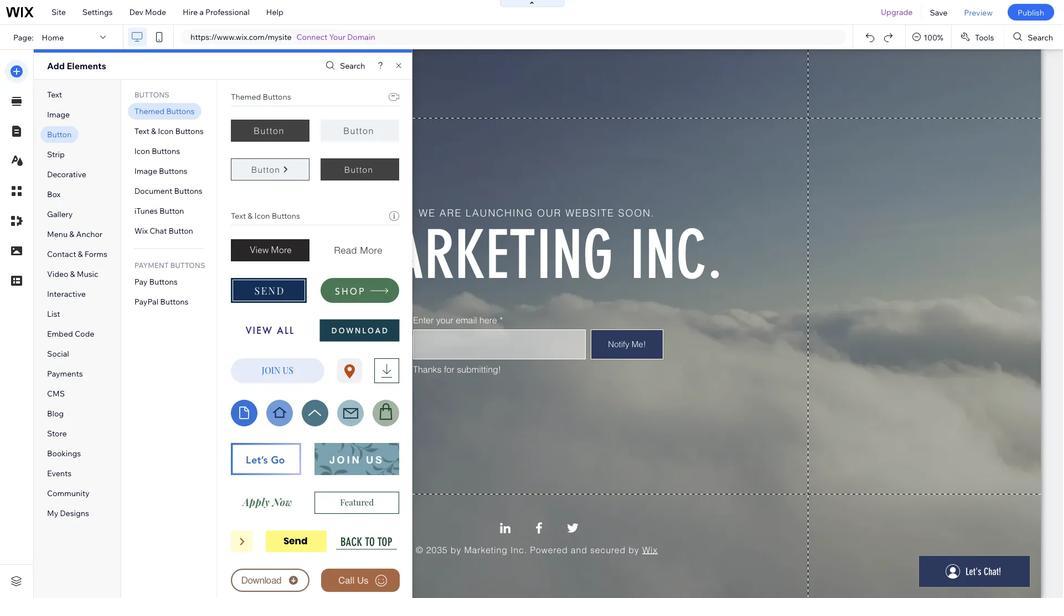 Task type: describe. For each thing, give the bounding box(es) containing it.
home
[[42, 32, 64, 42]]

mode
[[145, 7, 166, 17]]

paypal
[[135, 297, 159, 307]]

0 vertical spatial themed buttons
[[231, 92, 291, 102]]

image for image
[[47, 110, 70, 119]]

add
[[47, 60, 65, 71]]

2 horizontal spatial text
[[231, 211, 246, 221]]

professional
[[206, 7, 250, 17]]

0 horizontal spatial search
[[340, 61, 365, 71]]

hire a professional
[[183, 7, 250, 17]]

gallery
[[47, 209, 73, 219]]

domain
[[347, 32, 375, 42]]

1 vertical spatial icon
[[135, 146, 150, 156]]

events
[[47, 469, 72, 478]]

chat
[[150, 226, 167, 236]]

itunes
[[135, 206, 158, 216]]

bookings
[[47, 449, 81, 458]]

pay buttons
[[135, 277, 178, 287]]

pay
[[135, 277, 148, 287]]

connect
[[297, 32, 328, 42]]

video & music
[[47, 269, 98, 279]]

2 horizontal spatial icon
[[254, 211, 270, 221]]

community
[[47, 489, 89, 498]]

embed
[[47, 329, 73, 339]]

image for image buttons
[[135, 166, 157, 176]]

document buttons
[[135, 186, 203, 196]]

publish
[[1018, 7, 1045, 17]]

1 horizontal spatial themed
[[231, 92, 261, 102]]

contact & forms
[[47, 249, 107, 259]]

payment
[[135, 261, 169, 270]]

elements
[[67, 60, 106, 71]]

site
[[52, 7, 66, 17]]

contact
[[47, 249, 76, 259]]

100%
[[924, 32, 944, 42]]

0 horizontal spatial themed buttons
[[135, 106, 195, 116]]

interactive
[[47, 289, 86, 299]]

tools button
[[952, 25, 1005, 49]]

0 horizontal spatial text
[[47, 90, 62, 99]]

a
[[200, 7, 204, 17]]

forms
[[85, 249, 107, 259]]

preview
[[965, 7, 993, 17]]

blog
[[47, 409, 64, 419]]

help
[[266, 7, 284, 17]]

payment buttons
[[135, 261, 205, 270]]

add elements
[[47, 60, 106, 71]]

1 horizontal spatial search button
[[1005, 25, 1064, 49]]

anchor
[[76, 229, 103, 239]]

0 horizontal spatial search button
[[323, 58, 365, 74]]

store
[[47, 429, 67, 439]]

your
[[329, 32, 346, 42]]



Task type: locate. For each thing, give the bounding box(es) containing it.
menu
[[47, 229, 68, 239]]

embed code
[[47, 329, 94, 339]]

1 vertical spatial text
[[135, 126, 150, 136]]

my designs
[[47, 509, 89, 518]]

0 vertical spatial themed
[[231, 92, 261, 102]]

my
[[47, 509, 58, 518]]

1 vertical spatial themed buttons
[[135, 106, 195, 116]]

1 horizontal spatial icon
[[158, 126, 174, 136]]

0 vertical spatial text
[[47, 90, 62, 99]]

settings
[[82, 7, 113, 17]]

icon buttons
[[135, 146, 180, 156]]

hire
[[183, 7, 198, 17]]

search button down your in the left of the page
[[323, 58, 365, 74]]

0 horizontal spatial image
[[47, 110, 70, 119]]

list
[[47, 309, 60, 319]]

box
[[47, 189, 61, 199]]

0 vertical spatial search button
[[1005, 25, 1064, 49]]

strip
[[47, 150, 65, 159]]

https://www.wix.com/mysite
[[191, 32, 292, 42]]

https://www.wix.com/mysite connect your domain
[[191, 32, 375, 42]]

publish button
[[1008, 4, 1055, 20]]

1 vertical spatial search button
[[323, 58, 365, 74]]

0 horizontal spatial icon
[[135, 146, 150, 156]]

search button down publish button
[[1005, 25, 1064, 49]]

1 horizontal spatial image
[[135, 166, 157, 176]]

decorative
[[47, 170, 86, 179]]

button button
[[231, 120, 309, 142], [321, 120, 399, 142], [231, 158, 309, 181], [321, 158, 399, 181]]

image buttons
[[135, 166, 187, 176]]

2 vertical spatial text
[[231, 211, 246, 221]]

search button
[[1005, 25, 1064, 49], [323, 58, 365, 74]]

0 vertical spatial text & icon buttons
[[135, 126, 204, 136]]

preview button
[[956, 0, 1002, 24]]

1 horizontal spatial text
[[135, 126, 150, 136]]

upgrade
[[881, 7, 913, 17]]

wix chat button
[[135, 226, 193, 236]]

search
[[1028, 32, 1054, 42], [340, 61, 365, 71]]

image up document
[[135, 166, 157, 176]]

paypal buttons
[[135, 297, 189, 307]]

0 horizontal spatial themed
[[135, 106, 165, 116]]

image
[[47, 110, 70, 119], [135, 166, 157, 176]]

payments
[[47, 369, 83, 379]]

video
[[47, 269, 68, 279]]

1 vertical spatial themed
[[135, 106, 165, 116]]

0 vertical spatial search
[[1028, 32, 1054, 42]]

text
[[47, 90, 62, 99], [135, 126, 150, 136], [231, 211, 246, 221]]

2 vertical spatial icon
[[254, 211, 270, 221]]

save
[[930, 7, 948, 17]]

0 horizontal spatial text & icon buttons
[[135, 126, 204, 136]]

100% button
[[907, 25, 952, 49]]

1 vertical spatial text & icon buttons
[[231, 211, 300, 221]]

themed
[[231, 92, 261, 102], [135, 106, 165, 116]]

dev mode
[[129, 7, 166, 17]]

wix
[[135, 226, 148, 236]]

menu & anchor
[[47, 229, 103, 239]]

dev
[[129, 7, 143, 17]]

0 vertical spatial icon
[[158, 126, 174, 136]]

search down publish
[[1028, 32, 1054, 42]]

tools
[[976, 32, 995, 42]]

1 vertical spatial image
[[135, 166, 157, 176]]

1 horizontal spatial text & icon buttons
[[231, 211, 300, 221]]

&
[[151, 126, 156, 136], [248, 211, 253, 221], [69, 229, 74, 239], [78, 249, 83, 259], [70, 269, 75, 279]]

cms
[[47, 389, 65, 399]]

buttons
[[135, 90, 169, 99], [263, 92, 291, 102], [166, 106, 195, 116], [175, 126, 204, 136], [152, 146, 180, 156], [159, 166, 187, 176], [174, 186, 203, 196], [272, 211, 300, 221], [170, 261, 205, 270], [149, 277, 178, 287], [160, 297, 189, 307]]

music
[[77, 269, 98, 279]]

image up strip
[[47, 110, 70, 119]]

themed buttons
[[231, 92, 291, 102], [135, 106, 195, 116]]

1 vertical spatial search
[[340, 61, 365, 71]]

code
[[75, 329, 94, 339]]

1 horizontal spatial search
[[1028, 32, 1054, 42]]

save button
[[922, 0, 956, 24]]

1 horizontal spatial themed buttons
[[231, 92, 291, 102]]

0 vertical spatial image
[[47, 110, 70, 119]]

designs
[[60, 509, 89, 518]]

icon
[[158, 126, 174, 136], [135, 146, 150, 156], [254, 211, 270, 221]]

itunes button
[[135, 206, 184, 216]]

document
[[135, 186, 173, 196]]

text & icon buttons
[[135, 126, 204, 136], [231, 211, 300, 221]]

search down domain
[[340, 61, 365, 71]]

button
[[254, 125, 284, 136], [343, 125, 374, 136], [47, 130, 72, 139], [251, 164, 280, 175], [344, 164, 373, 175], [160, 206, 184, 216], [169, 226, 193, 236]]

social
[[47, 349, 69, 359]]



Task type: vqa. For each thing, say whether or not it's contained in the screenshot.
Home
yes



